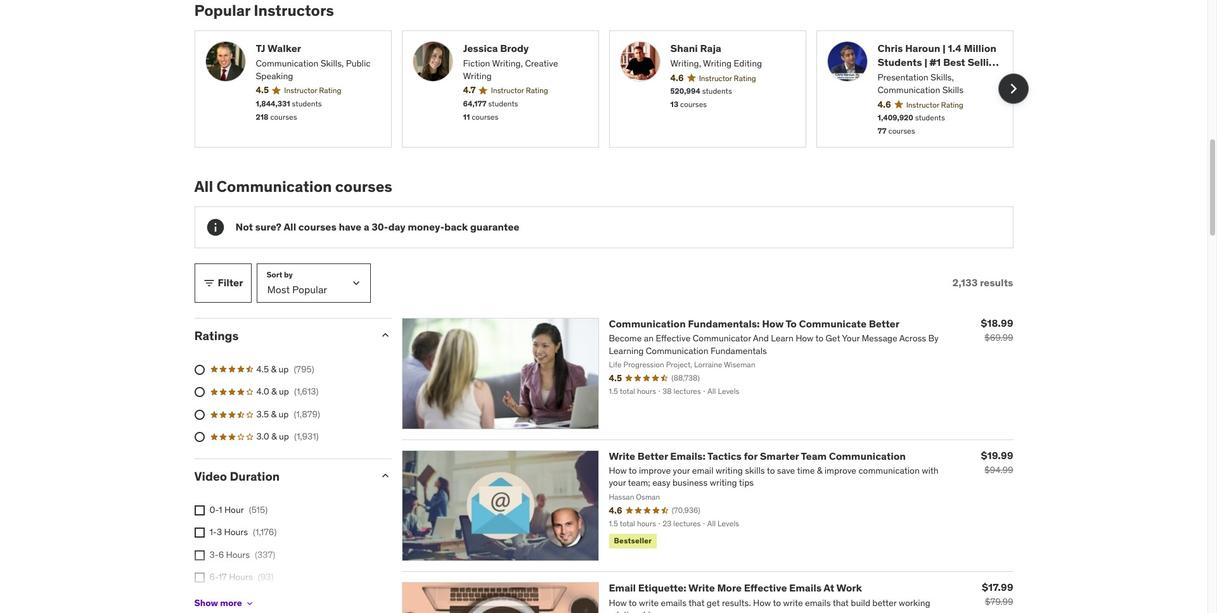 Task type: locate. For each thing, give the bounding box(es) containing it.
students right the 1,409,920
[[916, 113, 945, 123]]

4.5 & up (795)
[[257, 364, 314, 375]]

students inside '520,994 students 13 courses'
[[702, 86, 732, 96]]

writing down raja
[[703, 58, 732, 69]]

& right 3.0
[[271, 431, 277, 443]]

prof.
[[973, 70, 996, 83]]

11
[[463, 112, 470, 122]]

skills, inside tj walker communication skills, public speaking
[[321, 58, 344, 69]]

courses inside 64,177 students 11 courses
[[472, 112, 499, 122]]

1 vertical spatial write
[[689, 582, 715, 595]]

instructors
[[254, 0, 334, 20]]

editing
[[734, 58, 762, 69]]

instructor rating down skills
[[907, 100, 964, 109]]

3 xsmall image from the top
[[194, 551, 205, 561]]

1 vertical spatial |
[[925, 56, 928, 68]]

1 horizontal spatial skills,
[[931, 72, 954, 83]]

0 vertical spatial skills,
[[321, 58, 344, 69]]

rating down tj walker communication skills, public speaking
[[319, 86, 341, 95]]

up right 3.0
[[279, 431, 289, 443]]

skills
[[943, 84, 964, 96]]

hours right 3
[[224, 527, 248, 539]]

students
[[702, 86, 732, 96], [292, 99, 322, 108], [489, 99, 518, 108], [916, 113, 945, 123]]

1 vertical spatial 4.5
[[257, 364, 269, 375]]

1,844,331 students 218 courses
[[256, 99, 322, 122]]

courses inside 1,409,920 students 77 courses
[[889, 126, 915, 136]]

4.5 up 4.0
[[257, 364, 269, 375]]

hours right 17+
[[226, 595, 249, 606]]

4.5 up 1,844,331
[[256, 84, 269, 96]]

students inside 64,177 students 11 courses
[[489, 99, 518, 108]]

not
[[236, 221, 253, 233]]

0 horizontal spatial |
[[925, 56, 928, 68]]

instructor up 64,177 students 11 courses
[[491, 86, 524, 95]]

| left 1.4 at top
[[943, 42, 946, 54]]

0 horizontal spatial better
[[638, 450, 668, 463]]

writing down fiction on the left of page
[[463, 70, 492, 82]]

instructor down shani raja writing, writing editing
[[699, 73, 732, 83]]

0 vertical spatial xsmall image
[[194, 574, 205, 584]]

jessica
[[463, 42, 498, 54]]

6-17 hours (93)
[[210, 572, 274, 584]]

(1,176)
[[253, 527, 277, 539]]

3.0 & up (1,931)
[[257, 431, 319, 443]]

(337)
[[255, 550, 275, 561]]

1 horizontal spatial |
[[943, 42, 946, 54]]

$18.99
[[981, 317, 1014, 330]]

1 vertical spatial writing
[[463, 70, 492, 82]]

& for 4.5 & up (795)
[[271, 364, 277, 375]]

3-6 hours (337)
[[210, 550, 275, 561]]

1 horizontal spatial all
[[284, 221, 296, 233]]

(795)
[[294, 364, 314, 375]]

fundamentals:
[[688, 318, 760, 330]]

$19.99
[[981, 449, 1014, 462]]

xsmall image
[[194, 574, 205, 584], [245, 599, 255, 609]]

0 vertical spatial all
[[194, 177, 213, 197]]

instructor rating down tj walker communication skills, public speaking
[[284, 86, 341, 95]]

writing, down shani
[[671, 58, 701, 69]]

1 vertical spatial xsmall image
[[194, 528, 205, 539]]

courses down 520,994
[[681, 100, 707, 109]]

walker
[[268, 42, 301, 54]]

1 horizontal spatial writing
[[703, 58, 732, 69]]

& down #1
[[924, 70, 931, 83]]

better left 'emails:'
[[638, 450, 668, 463]]

4.5 for 4.5 & up (795)
[[257, 364, 269, 375]]

xsmall image
[[194, 506, 205, 516], [194, 528, 205, 539], [194, 551, 205, 561]]

finance
[[933, 70, 971, 83]]

xsmall image right more
[[245, 599, 255, 609]]

1 horizontal spatial writing,
[[671, 58, 701, 69]]

& for 3.0 & up (1,931)
[[271, 431, 277, 443]]

instructor down presentation skills, communication skills
[[907, 100, 940, 109]]

0 horizontal spatial writing,
[[492, 58, 523, 69]]

chris haroun | 1.4 million students | #1 best selling business & finance prof. link
[[878, 41, 1003, 83]]

instructor for students
[[907, 100, 940, 109]]

courses down 1,844,331
[[270, 112, 297, 122]]

email etiquette: write more effective emails at work
[[609, 582, 862, 595]]

& up 4.0 & up (1,613)
[[271, 364, 277, 375]]

hours for 6-17 hours
[[229, 572, 253, 584]]

public
[[346, 58, 371, 69]]

1-3 hours (1,176)
[[210, 527, 277, 539]]

0 vertical spatial xsmall image
[[194, 506, 205, 516]]

0 vertical spatial 4.6
[[671, 72, 684, 83]]

up for 3.0 & up
[[279, 431, 289, 443]]

jessica brody link
[[463, 41, 588, 55]]

| left #1
[[925, 56, 928, 68]]

2 vertical spatial xsmall image
[[194, 551, 205, 561]]

small image
[[203, 277, 215, 290], [379, 329, 392, 342]]

instructor for walker
[[284, 86, 317, 95]]

better right communicate
[[869, 318, 900, 330]]

1 vertical spatial skills,
[[931, 72, 954, 83]]

instructor rating for walker
[[284, 86, 341, 95]]

students right 64,177
[[489, 99, 518, 108]]

brody
[[500, 42, 529, 54]]

business
[[878, 70, 922, 83]]

0 horizontal spatial small image
[[203, 277, 215, 290]]

0-
[[210, 505, 219, 516]]

1 horizontal spatial 4.6
[[878, 99, 891, 110]]

1 vertical spatial all
[[284, 221, 296, 233]]

1 xsmall image from the top
[[194, 506, 205, 516]]

courses for 13
[[681, 100, 707, 109]]

writing
[[703, 58, 732, 69], [463, 70, 492, 82]]

& right 3.5
[[271, 409, 277, 420]]

rating down skills
[[942, 100, 964, 109]]

up right 3.5
[[279, 409, 289, 420]]

students for raja
[[702, 86, 732, 96]]

money-
[[408, 221, 445, 233]]

77
[[878, 126, 887, 136]]

rating for raja
[[734, 73, 756, 83]]

$79.99
[[985, 597, 1014, 608]]

up right 4.0
[[279, 386, 289, 398]]

show more button
[[194, 592, 255, 614]]

1 writing, from the left
[[492, 58, 523, 69]]

6-
[[210, 572, 219, 584]]

communication fundamentals: how to communicate better
[[609, 318, 900, 330]]

13
[[671, 100, 679, 109]]

3.5
[[257, 409, 269, 420]]

rating down editing
[[734, 73, 756, 83]]

up left the (795)
[[279, 364, 289, 375]]

$94.99
[[985, 465, 1014, 476]]

duration
[[230, 469, 280, 484]]

to
[[786, 318, 797, 330]]

1 vertical spatial xsmall image
[[245, 599, 255, 609]]

1 vertical spatial 4.6
[[878, 99, 891, 110]]

results
[[980, 277, 1014, 289]]

rating down "creative"
[[526, 86, 548, 95]]

2 xsmall image from the top
[[194, 528, 205, 539]]

best
[[944, 56, 966, 68]]

rating for students
[[942, 100, 964, 109]]

skills, up skills
[[931, 72, 954, 83]]

shani raja writing, writing editing
[[671, 42, 762, 69]]

2 writing, from the left
[[671, 58, 701, 69]]

communication inside tj walker communication skills, public speaking
[[256, 58, 319, 69]]

4.6 up the 1,409,920
[[878, 99, 891, 110]]

courses down the 1,409,920
[[889, 126, 915, 136]]

writing, down brody
[[492, 58, 523, 69]]

xsmall image left 0-
[[194, 506, 205, 516]]

communicate
[[799, 318, 867, 330]]

hours right 6 on the bottom of page
[[226, 550, 250, 561]]

for
[[744, 450, 758, 463]]

hours right 17
[[229, 572, 253, 584]]

instructor rating down editing
[[699, 73, 756, 83]]

1 horizontal spatial xsmall image
[[245, 599, 255, 609]]

next image
[[1004, 79, 1024, 99]]

raja
[[700, 42, 722, 54]]

small image
[[379, 470, 392, 483]]

0 vertical spatial write
[[609, 450, 636, 463]]

0 vertical spatial better
[[869, 318, 900, 330]]

$18.99 $69.99
[[981, 317, 1014, 344]]

0 horizontal spatial xsmall image
[[194, 574, 205, 584]]

2,133 results status
[[953, 277, 1014, 289]]

a
[[364, 221, 369, 233]]

team
[[801, 450, 827, 463]]

courses
[[681, 100, 707, 109], [270, 112, 297, 122], [472, 112, 499, 122], [889, 126, 915, 136], [335, 177, 393, 197], [299, 221, 337, 233]]

xsmall image left the 1-
[[194, 528, 205, 539]]

1 horizontal spatial small image
[[379, 329, 392, 342]]

presentation skills, communication skills
[[878, 72, 964, 96]]

instructor rating down jessica brody fiction writing, creative writing
[[491, 86, 548, 95]]

skills, down tj walker link
[[321, 58, 344, 69]]

0 horizontal spatial write
[[609, 450, 636, 463]]

0 vertical spatial small image
[[203, 277, 215, 290]]

instructor
[[699, 73, 732, 83], [284, 86, 317, 95], [491, 86, 524, 95], [907, 100, 940, 109]]

xsmall image left '3-' at the left bottom of the page
[[194, 551, 205, 561]]

1,409,920
[[878, 113, 914, 123]]

0 horizontal spatial skills,
[[321, 58, 344, 69]]

(515)
[[249, 505, 268, 516]]

instructor rating for students
[[907, 100, 964, 109]]

students for walker
[[292, 99, 322, 108]]

|
[[943, 42, 946, 54], [925, 56, 928, 68]]

courses inside '520,994 students 13 courses'
[[681, 100, 707, 109]]

& for 4.0 & up (1,613)
[[271, 386, 277, 398]]

0 vertical spatial writing
[[703, 58, 732, 69]]

courses inside 1,844,331 students 218 courses
[[270, 112, 297, 122]]

students right 1,844,331
[[292, 99, 322, 108]]

students for brody
[[489, 99, 518, 108]]

students
[[878, 56, 922, 68]]

0 horizontal spatial writing
[[463, 70, 492, 82]]

rating
[[734, 73, 756, 83], [319, 86, 341, 95], [526, 86, 548, 95], [942, 100, 964, 109]]

more
[[220, 598, 242, 610]]

4.5 inside carousel element
[[256, 84, 269, 96]]

xsmall image left '6-'
[[194, 574, 205, 584]]

tj walker link
[[256, 41, 381, 55]]

writing inside shani raja writing, writing editing
[[703, 58, 732, 69]]

4.6 up 520,994
[[671, 72, 684, 83]]

4.6 for shani
[[671, 72, 684, 83]]

students inside 1,844,331 students 218 courses
[[292, 99, 322, 108]]

writing, inside shani raja writing, writing editing
[[671, 58, 701, 69]]

up
[[279, 364, 289, 375], [279, 386, 289, 398], [279, 409, 289, 420], [279, 431, 289, 443]]

& right 4.0
[[271, 386, 277, 398]]

instructor for brody
[[491, 86, 524, 95]]

0 vertical spatial 4.5
[[256, 84, 269, 96]]

all
[[194, 177, 213, 197], [284, 221, 296, 233]]

emails
[[790, 582, 822, 595]]

1 horizontal spatial better
[[869, 318, 900, 330]]

4.6
[[671, 72, 684, 83], [878, 99, 891, 110]]

courses down 64,177
[[472, 112, 499, 122]]

writing inside jessica brody fiction writing, creative writing
[[463, 70, 492, 82]]

$69.99
[[985, 332, 1014, 344]]

filter
[[218, 277, 243, 289]]

courses left have
[[299, 221, 337, 233]]

students right 520,994
[[702, 86, 732, 96]]

0 horizontal spatial 4.6
[[671, 72, 684, 83]]

instructor up 1,844,331 students 218 courses
[[284, 86, 317, 95]]

tactics
[[708, 450, 742, 463]]



Task type: vqa. For each thing, say whether or not it's contained in the screenshot.
the finance
yes



Task type: describe. For each thing, give the bounding box(es) containing it.
0 vertical spatial |
[[943, 42, 946, 54]]

0 horizontal spatial all
[[194, 177, 213, 197]]

write better emails: tactics for smarter team communication
[[609, 450, 906, 463]]

1,409,920 students 77 courses
[[878, 113, 945, 136]]

presentation
[[878, 72, 929, 83]]

have
[[339, 221, 362, 233]]

64,177 students 11 courses
[[463, 99, 518, 122]]

(1,613)
[[294, 386, 319, 398]]

$19.99 $94.99
[[981, 449, 1014, 476]]

(93)
[[258, 572, 274, 584]]

write better emails: tactics for smarter team communication link
[[609, 450, 906, 463]]

4.6 for 1,409,920
[[878, 99, 891, 110]]

popular instructors element
[[194, 0, 1029, 148]]

1,844,331
[[256, 99, 290, 108]]

million
[[964, 42, 997, 54]]

$17.99 $79.99
[[982, 582, 1014, 608]]

communication inside presentation skills, communication skills
[[878, 84, 941, 96]]

etiquette:
[[638, 582, 687, 595]]

(1,879)
[[294, 409, 320, 420]]

tj
[[256, 42, 266, 54]]

work
[[837, 582, 862, 595]]

back
[[445, 221, 468, 233]]

#1
[[930, 56, 941, 68]]

instructor for raja
[[699, 73, 732, 83]]

video duration
[[194, 469, 280, 484]]

email etiquette: write more effective emails at work link
[[609, 582, 862, 595]]

520,994 students 13 courses
[[671, 86, 732, 109]]

video duration button
[[194, 469, 369, 484]]

haroun
[[906, 42, 941, 54]]

sure?
[[255, 221, 282, 233]]

520,994
[[671, 86, 701, 96]]

1.4
[[948, 42, 962, 54]]

not sure? all courses have a 30-day money-back guarantee
[[236, 221, 520, 233]]

fiction
[[463, 58, 490, 69]]

email
[[609, 582, 636, 595]]

1 vertical spatial small image
[[379, 329, 392, 342]]

& inside chris haroun | 1.4 million students | #1 best selling business & finance prof.
[[924, 70, 931, 83]]

$17.99
[[982, 582, 1014, 594]]

1-
[[210, 527, 217, 539]]

all communication courses
[[194, 177, 393, 197]]

creative
[[525, 58, 558, 69]]

(1,931)
[[294, 431, 319, 443]]

2,133
[[953, 277, 978, 289]]

carousel element
[[194, 30, 1029, 148]]

shani raja link
[[671, 41, 796, 55]]

students inside 1,409,920 students 77 courses
[[916, 113, 945, 123]]

17+
[[210, 595, 223, 606]]

courses for 218
[[270, 112, 297, 122]]

instructor rating for raja
[[699, 73, 756, 83]]

3
[[217, 527, 222, 539]]

selling
[[968, 56, 1002, 68]]

xsmall image inside show more button
[[245, 599, 255, 609]]

courses for 77
[[889, 126, 915, 136]]

emails:
[[671, 450, 706, 463]]

skills, inside presentation skills, communication skills
[[931, 72, 954, 83]]

more
[[718, 582, 742, 595]]

up for 4.5 & up
[[279, 364, 289, 375]]

& for 3.5 & up (1,879)
[[271, 409, 277, 420]]

day
[[388, 221, 406, 233]]

hours for 1-3 hours
[[224, 527, 248, 539]]

17+ hours
[[210, 595, 249, 606]]

3.5 & up (1,879)
[[257, 409, 320, 420]]

1 vertical spatial better
[[638, 450, 668, 463]]

courses for all
[[299, 221, 337, 233]]

0-1 hour (515)
[[210, 505, 268, 516]]

rating for walker
[[319, 86, 341, 95]]

1
[[219, 505, 222, 516]]

hour
[[224, 505, 244, 516]]

6
[[219, 550, 224, 561]]

xsmall image for 0-
[[194, 506, 205, 516]]

chris haroun | 1.4 million students | #1 best selling business & finance prof.
[[878, 42, 1002, 83]]

3-
[[210, 550, 219, 561]]

writing, inside jessica brody fiction writing, creative writing
[[492, 58, 523, 69]]

filter button
[[194, 264, 251, 303]]

up for 4.0 & up
[[279, 386, 289, 398]]

xsmall image for 1-
[[194, 528, 205, 539]]

popular
[[194, 0, 251, 20]]

courses up a
[[335, 177, 393, 197]]

courses for 11
[[472, 112, 499, 122]]

ratings button
[[194, 328, 369, 344]]

xsmall image for 3-
[[194, 551, 205, 561]]

popular instructors
[[194, 0, 334, 20]]

video
[[194, 469, 227, 484]]

how
[[762, 318, 784, 330]]

speaking
[[256, 70, 293, 82]]

4.0 & up (1,613)
[[257, 386, 319, 398]]

small image inside filter 'button'
[[203, 277, 215, 290]]

instructor rating for brody
[[491, 86, 548, 95]]

4.5 for 4.5
[[256, 84, 269, 96]]

rating for brody
[[526, 86, 548, 95]]

4.0
[[257, 386, 269, 398]]

communication fundamentals: how to communicate better link
[[609, 318, 900, 330]]

show
[[194, 598, 218, 610]]

30-
[[372, 221, 388, 233]]

up for 3.5 & up
[[279, 409, 289, 420]]

1 horizontal spatial write
[[689, 582, 715, 595]]

hours for 3-6 hours
[[226, 550, 250, 561]]



